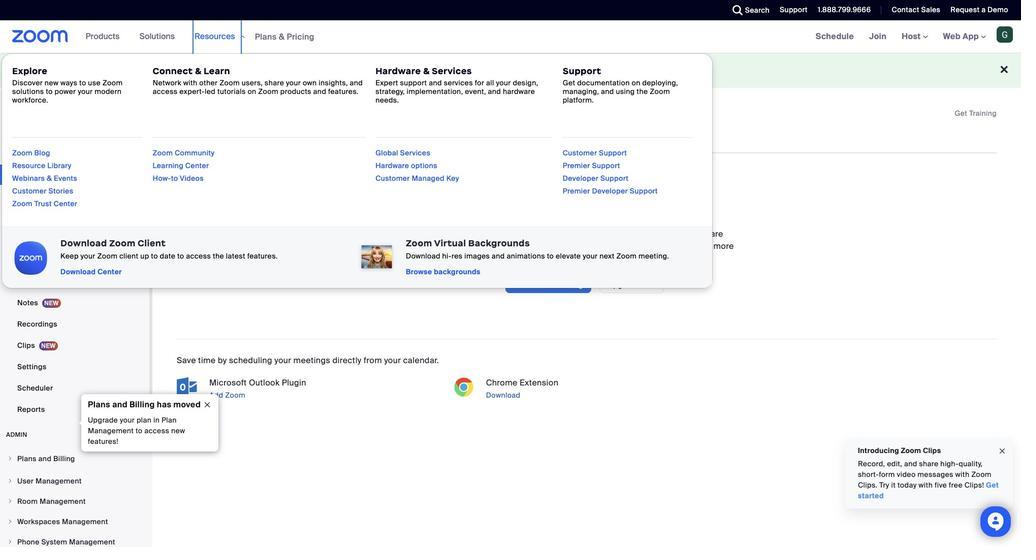 Task type: locate. For each thing, give the bounding box(es) containing it.
& for connect
[[195, 66, 202, 77]]

request
[[951, 5, 980, 14]]

0 vertical spatial in
[[642, 229, 649, 239]]

1 vertical spatial with
[[956, 470, 970, 479]]

1 horizontal spatial center
[[98, 267, 122, 276]]

right image for workspaces
[[7, 519, 13, 525]]

0 horizontal spatial schedule
[[450, 229, 488, 239]]

0 vertical spatial a
[[982, 5, 986, 14]]

admin menu menu
[[0, 449, 149, 547]]

1 vertical spatial get
[[955, 109, 968, 118]]

record, edit, and share high-quality, short-form video messages with zoom clips. try it today with five free clips!
[[858, 459, 992, 490]]

your inside zoom virtual backgrounds download hi-res images and animations to elevate your next zoom meeting.
[[583, 252, 598, 261]]

1 vertical spatial right image
[[7, 499, 13, 505]]

2 premier from the top
[[563, 187, 590, 196]]

customer stories link
[[12, 187, 73, 196]]

how-
[[153, 174, 171, 183]]

in right plan
[[153, 416, 160, 425]]

plans inside the plans and billing has moved tooltip
[[88, 399, 110, 410]]

2 hardware from the top
[[376, 161, 409, 170]]

2 vertical spatial get
[[986, 481, 999, 490]]

center down client
[[98, 267, 122, 276]]

to up other
[[217, 66, 224, 75]]

access inside meet zoom ai companion, footer
[[306, 66, 331, 75]]

2 vertical spatial personal
[[17, 256, 48, 265]]

hardware down global
[[376, 161, 409, 170]]

schedule up "currently"
[[450, 229, 488, 239]]

meeting. down now
[[639, 252, 669, 261]]

right image for phone
[[7, 539, 13, 545]]

get
[[293, 66, 304, 75]]

phone for phone
[[17, 213, 40, 222]]

room
[[348, 134, 377, 147], [17, 497, 38, 506]]

a for request
[[982, 5, 986, 14]]

community
[[175, 148, 215, 158]]

upgrade up the more
[[614, 241, 648, 251]]

connect
[[153, 66, 193, 77]]

1 vertical spatial meetings
[[294, 355, 330, 366]]

upgrade up for
[[467, 66, 498, 75]]

1 phone from the top
[[17, 213, 40, 222]]

solutions button
[[139, 20, 179, 53]]

platform.
[[563, 96, 594, 105]]

2 horizontal spatial get
[[986, 481, 999, 490]]

1 right image from the top
[[7, 456, 13, 462]]

access right the date
[[186, 252, 211, 261]]

introducing zoom clips
[[858, 446, 941, 455]]

2 horizontal spatial schedule
[[816, 31, 854, 42]]

schedule inside button
[[514, 280, 547, 290]]

free
[[949, 481, 963, 490]]

0 vertical spatial clips
[[17, 341, 35, 350]]

with up free
[[956, 470, 970, 479]]

support up premier developer support link on the right top
[[601, 174, 629, 183]]

premier down the developer support link
[[563, 187, 590, 196]]

clips
[[17, 341, 35, 350], [923, 446, 941, 455]]

1 horizontal spatial the
[[637, 87, 648, 96]]

2 horizontal spatial ai
[[342, 66, 349, 75]]

3 ai from the left
[[342, 66, 349, 75]]

plans
[[255, 31, 277, 42], [88, 399, 110, 410], [17, 454, 36, 463]]

schedule down 1.888.799.9666
[[816, 31, 854, 42]]

demo
[[988, 5, 1009, 14]]

0 horizontal spatial plans
[[17, 454, 36, 463]]

personal room
[[302, 134, 377, 147]]

room down user on the left
[[17, 497, 38, 506]]

2 vertical spatial plans
[[17, 454, 36, 463]]

today up "design,"
[[500, 66, 520, 75]]

room up global
[[348, 134, 377, 147]]

1 vertical spatial learn
[[575, 253, 598, 264]]

1 horizontal spatial on
[[632, 78, 641, 88]]

meetings inside the 'schedule new and manage existing meetings all in one place. you are currently limited to 40 minutes per meeting. upgrade now if you need more time.'
[[592, 229, 629, 239]]

phone inside phone link
[[17, 213, 40, 222]]

companion,
[[63, 66, 106, 75]]

0 vertical spatial customer
[[563, 148, 597, 158]]

events
[[54, 174, 77, 183]]

customer down meetings
[[12, 187, 47, 196]]

browse backgrounds link
[[406, 267, 481, 276]]

1 vertical spatial developer
[[592, 187, 628, 196]]

management down workspaces management menu item
[[69, 538, 115, 547]]

1 horizontal spatial today
[[898, 481, 917, 490]]

pricing
[[287, 31, 315, 42]]

1 vertical spatial the
[[213, 252, 224, 261]]

today down video
[[898, 481, 917, 490]]

1 horizontal spatial share
[[919, 459, 939, 469]]

plans inside plans and billing menu item
[[17, 454, 36, 463]]

and up user management
[[38, 454, 51, 463]]

support up the developer support link
[[592, 161, 620, 170]]

0 horizontal spatial features.
[[247, 252, 278, 261]]

place.
[[668, 229, 692, 239]]

learn
[[204, 66, 230, 77], [575, 253, 598, 264]]

0 vertical spatial right image
[[7, 478, 13, 484]]

right image inside room management menu item
[[7, 499, 13, 505]]

hardware
[[376, 66, 421, 77], [376, 161, 409, 170]]

0 vertical spatial billing
[[130, 399, 155, 410]]

your right ways
[[78, 87, 93, 96]]

1.888.799.9666 button
[[810, 0, 874, 20], [818, 5, 871, 14]]

phone link
[[0, 207, 149, 228]]

right image left workspaces
[[7, 519, 13, 525]]

client
[[138, 238, 166, 249]]

your down the upgrade today link
[[496, 78, 511, 88]]

0 horizontal spatial clips
[[17, 341, 35, 350]]

0 horizontal spatial ai
[[54, 66, 62, 75]]

and left using
[[601, 87, 614, 96]]

schedule inside meetings navigation
[[816, 31, 854, 42]]

1 vertical spatial share
[[919, 459, 939, 469]]

all right for
[[486, 78, 494, 88]]

billing for plans and billing
[[53, 454, 75, 463]]

contact sales
[[892, 5, 941, 14]]

meetings for your
[[294, 355, 330, 366]]

new inside meet zoom ai companion, footer
[[125, 66, 139, 75]]

in inside the 'schedule new and manage existing meetings all in one place. you are currently limited to 40 minutes per meeting. upgrade now if you need more time.'
[[642, 229, 649, 239]]

1 vertical spatial schedule
[[450, 229, 488, 239]]

personal inside tabs of meeting tab list
[[302, 134, 345, 147]]

customer support premier support developer support premier developer support
[[563, 148, 658, 196]]

the right using
[[637, 87, 648, 96]]

users,
[[242, 78, 263, 88]]

host
[[902, 31, 923, 42]]

phone system management menu item
[[0, 533, 149, 547]]

get inside get started
[[986, 481, 999, 490]]

& up customer stories link
[[47, 174, 52, 183]]

0 horizontal spatial a
[[549, 280, 553, 290]]

plans for plans and billing has moved
[[88, 399, 110, 410]]

2 right image from the top
[[7, 499, 13, 505]]

get right clips!
[[986, 481, 999, 490]]

meetings
[[17, 170, 50, 179]]

zoom up clips!
[[972, 470, 992, 479]]

1 vertical spatial center
[[54, 199, 77, 208]]

phone
[[17, 213, 40, 222], [17, 538, 40, 547]]

1 vertical spatial billing
[[53, 454, 75, 463]]

right image
[[7, 478, 13, 484], [7, 499, 13, 505]]

0 vertical spatial the
[[637, 87, 648, 96]]

1 horizontal spatial a
[[982, 5, 986, 14]]

in
[[642, 229, 649, 239], [153, 416, 160, 425]]

your inside explore discover new ways to use zoom solutions to power your modern workforce.
[[78, 87, 93, 96]]

customer down the hardware options link
[[376, 174, 410, 183]]

0 vertical spatial with
[[183, 78, 197, 88]]

meeting templates
[[393, 134, 487, 147]]

learn up other
[[204, 66, 230, 77]]

2 horizontal spatial customer
[[563, 148, 597, 158]]

1 horizontal spatial ai
[[141, 66, 148, 75]]

upgrade up other
[[185, 66, 215, 75]]

features. right the latest
[[247, 252, 278, 261]]

support up meetings!
[[630, 187, 658, 196]]

meet
[[12, 66, 30, 75]]

0 horizontal spatial get
[[563, 78, 575, 88]]

schedule down animations
[[514, 280, 547, 290]]

hi-
[[442, 252, 452, 261]]

0 vertical spatial room
[[348, 134, 377, 147]]

keep
[[61, 252, 79, 261]]

in inside upgrade your plan in plan management to access new features!
[[153, 416, 160, 425]]

0 horizontal spatial learn
[[204, 66, 230, 77]]

0 horizontal spatial services
[[400, 148, 431, 158]]

1 vertical spatial in
[[153, 416, 160, 425]]

a inside button
[[549, 280, 553, 290]]

meetings
[[592, 229, 629, 239], [294, 355, 330, 366]]

right image left room management
[[7, 499, 13, 505]]

0 vertical spatial get
[[563, 78, 575, 88]]

upgrade left now
[[608, 280, 638, 290]]

0 vertical spatial features.
[[328, 87, 359, 96]]

meeting down time.
[[555, 280, 583, 290]]

new left ways
[[45, 78, 59, 88]]

request a demo link
[[943, 0, 1021, 20], [951, 5, 1009, 14]]

zoom inside explore discover new ways to use zoom solutions to power your modern workforce.
[[103, 78, 123, 88]]

download zoom client keep your zoom client up to date to access the latest features.
[[61, 238, 278, 261]]

has
[[157, 399, 171, 410]]

& inside connect & learn network with other zoom users, share your own insights, and access expert-led tutorials on zoom products and features.
[[195, 66, 202, 77]]

2 horizontal spatial plans
[[255, 31, 277, 42]]

0 horizontal spatial all
[[486, 78, 494, 88]]

all inside hardware & services expert support and services for all your design, strategy, implementation, event, and hardware needs.
[[486, 78, 494, 88]]

to up existing
[[560, 205, 572, 221]]

plans down scheduler link
[[88, 399, 110, 410]]

learn left 'next'
[[575, 253, 598, 264]]

support
[[400, 78, 427, 88]]

to inside zoom virtual backgrounds download hi-res images and animations to elevate your next zoom meeting.
[[547, 252, 554, 261]]

0 horizontal spatial meeting
[[393, 134, 434, 147]]

new inside the 'schedule new and manage existing meetings all in one place. you are currently limited to 40 minutes per meeting. upgrade now if you need more time.'
[[490, 229, 506, 239]]

ai up 'insights,'
[[342, 66, 349, 75]]

right image left user on the left
[[7, 478, 13, 484]]

0 vertical spatial services
[[432, 66, 472, 77]]

zoom up resource
[[12, 148, 32, 158]]

to inside zoom community learning center how-to videos
[[171, 174, 178, 183]]

upgrade up features! in the left bottom of the page
[[88, 416, 118, 425]]

services inside global services hardware options customer managed key
[[400, 148, 431, 158]]

0 vertical spatial meeting
[[393, 134, 434, 147]]

1 vertical spatial room
[[17, 497, 38, 506]]

1 horizontal spatial billing
[[130, 399, 155, 410]]

clips up high- on the right bottom
[[923, 446, 941, 455]]

1 vertical spatial all
[[631, 229, 640, 239]]

0 vertical spatial right image
[[7, 456, 13, 462]]

meeting
[[393, 134, 434, 147], [555, 280, 583, 290]]

0 horizontal spatial on
[[248, 87, 256, 96]]

on left deploying,
[[632, 78, 641, 88]]

& left pricing
[[279, 31, 285, 42]]

upgrade now button
[[600, 277, 664, 293]]

user
[[17, 477, 34, 486]]

close image
[[999, 445, 1007, 457]]

2 right image from the top
[[7, 519, 13, 525]]

zoom up learning
[[153, 148, 173, 158]]

support up managing,
[[563, 66, 601, 77]]

meeting. inside the 'schedule new and manage existing meetings all in one place. you are currently limited to 40 minutes per meeting. upgrade now if you need more time.'
[[577, 241, 612, 251]]

the inside the support get documentation on deploying, managing, and using the zoom platform.
[[637, 87, 648, 96]]

right image
[[7, 456, 13, 462], [7, 519, 13, 525], [7, 539, 13, 545]]

support link
[[772, 0, 810, 20], [780, 5, 808, 14]]

personal menu menu
[[0, 122, 149, 421]]

1 vertical spatial a
[[549, 280, 553, 290]]

management
[[88, 426, 134, 436], [36, 477, 82, 486], [40, 497, 86, 506], [62, 517, 108, 526], [69, 538, 115, 547]]

right image inside workspaces management menu item
[[7, 519, 13, 525]]

zoom right using
[[650, 87, 670, 96]]

2 vertical spatial right image
[[7, 539, 13, 545]]

user management
[[17, 477, 82, 486]]

0 vertical spatial meeting.
[[577, 241, 612, 251]]

to down minutes
[[547, 252, 554, 261]]

management inside upgrade your plan in plan management to access new features!
[[88, 426, 134, 436]]

0 horizontal spatial share
[[265, 78, 284, 88]]

to inside upgrade your plan in plan management to access new features!
[[136, 426, 143, 436]]

right image down admin
[[7, 456, 13, 462]]

billing up plan
[[130, 399, 155, 410]]

center inside zoom blog resource library webinars & events customer stories zoom trust center
[[54, 199, 77, 208]]

plan
[[137, 416, 152, 425]]

and left get
[[278, 66, 291, 75]]

for
[[475, 78, 484, 88]]

plans inside product information navigation
[[255, 31, 277, 42]]

system
[[41, 538, 67, 547]]

with left other
[[183, 78, 197, 88]]

0 vertical spatial meetings
[[592, 229, 629, 239]]

personal
[[302, 134, 345, 147], [17, 234, 48, 243], [17, 256, 48, 265]]

zoom down microsoft
[[225, 391, 245, 400]]

room management menu item
[[0, 492, 149, 511]]

schedule new and manage existing meetings all in one place. you are currently limited to 40 minutes per meeting. upgrade now if you need more time.
[[440, 229, 734, 264]]

right image for room management
[[7, 499, 13, 505]]

zoom right use
[[103, 78, 123, 88]]

center down stories
[[54, 199, 77, 208]]

billing inside menu item
[[53, 454, 75, 463]]

features. inside connect & learn network with other zoom users, share your own insights, and access expert-led tutorials on zoom products and features.
[[328, 87, 359, 96]]

all inside the 'schedule new and manage existing meetings all in one place. you are currently limited to 40 minutes per meeting. upgrade now if you need more time.'
[[631, 229, 640, 239]]

1 horizontal spatial all
[[631, 229, 640, 239]]

get left training
[[955, 109, 968, 118]]

developer
[[563, 174, 599, 183], [592, 187, 628, 196]]

the
[[637, 87, 648, 96], [213, 252, 224, 261]]

0 vertical spatial premier
[[563, 161, 590, 170]]

zoom logo image
[[12, 30, 68, 43]]

1 vertical spatial plans
[[88, 399, 110, 410]]

1 horizontal spatial plans
[[88, 399, 110, 410]]

directly
[[333, 355, 362, 366]]

0 vertical spatial webinars
[[12, 174, 45, 183]]

global services link
[[376, 148, 431, 158]]

1 vertical spatial customer
[[376, 174, 410, 183]]

1 vertical spatial premier
[[563, 187, 590, 196]]

key
[[446, 174, 459, 183]]

2 vertical spatial customer
[[12, 187, 47, 196]]

clips up settings
[[17, 341, 35, 350]]

download inside "chrome extension download"
[[486, 391, 521, 400]]

request a demo
[[951, 5, 1009, 14]]

and inside menu item
[[38, 454, 51, 463]]

animations
[[507, 252, 545, 261]]

center down community
[[185, 161, 209, 170]]

services inside hardware & services expert support and services for all your design, strategy, implementation, event, and hardware needs.
[[432, 66, 472, 77]]

implementation,
[[407, 87, 463, 96]]

personal contacts link
[[0, 229, 149, 249]]

zoom virtual backgrounds download hi-res images and animations to elevate your next zoom meeting.
[[406, 238, 669, 261]]

0 vertical spatial plans
[[255, 31, 277, 42]]

1 vertical spatial personal
[[17, 234, 48, 243]]

access down plan at the left of the page
[[144, 426, 169, 436]]

& up other
[[195, 66, 202, 77]]

0 vertical spatial all
[[486, 78, 494, 88]]

zoom left the trust
[[12, 199, 32, 208]]

try
[[880, 481, 890, 490]]

1 vertical spatial phone
[[17, 538, 40, 547]]

management up features! in the left bottom of the page
[[88, 426, 134, 436]]

0 horizontal spatial center
[[54, 199, 77, 208]]

premier down customer support link in the top of the page
[[563, 161, 590, 170]]

3 right image from the top
[[7, 539, 13, 545]]

stories
[[48, 187, 73, 196]]

meeting up the global services link
[[393, 134, 434, 147]]

1 vertical spatial clips
[[923, 446, 941, 455]]

plans & pricing link
[[255, 31, 315, 42], [255, 31, 315, 42]]

products
[[86, 31, 120, 42]]

download zoom client image
[[12, 239, 50, 277]]

& inside hardware & services expert support and services for all your design, strategy, implementation, event, and hardware needs.
[[423, 66, 430, 77]]

and inside the support get documentation on deploying, managing, and using the zoom platform.
[[601, 87, 614, 96]]

2 horizontal spatial with
[[956, 470, 970, 479]]

settings
[[17, 362, 47, 371]]

new left assistant!
[[125, 66, 139, 75]]

on right tutorials
[[248, 87, 256, 96]]

phone inside phone system management menu item
[[17, 538, 40, 547]]

1 vertical spatial features.
[[247, 252, 278, 261]]

upgrade inside button
[[608, 280, 638, 290]]

0 vertical spatial share
[[265, 78, 284, 88]]

schedule inside the 'schedule new and manage existing meetings all in one place. you are currently limited to 40 minutes per meeting. upgrade now if you need more time.'
[[450, 229, 488, 239]]

2 vertical spatial center
[[98, 267, 122, 276]]

1 horizontal spatial meeting.
[[639, 252, 669, 261]]

1 horizontal spatial services
[[432, 66, 472, 77]]

0 vertical spatial today
[[500, 66, 520, 75]]

and up upgrade your plan in plan management to access new features!
[[112, 399, 128, 410]]

meeting. up learn more link
[[577, 241, 612, 251]]

one
[[651, 229, 666, 239]]

on
[[632, 78, 641, 88], [248, 87, 256, 96]]

on inside connect & learn network with other zoom users, share your own insights, and access expert-led tutorials on zoom products and features.
[[248, 87, 256, 96]]

0 horizontal spatial billing
[[53, 454, 75, 463]]

hardware inside hardware & services expert support and services for all your design, strategy, implementation, event, and hardware needs.
[[376, 66, 421, 77]]

1 horizontal spatial meetings
[[592, 229, 629, 239]]

banner
[[0, 20, 1021, 289]]

profile picture image
[[997, 26, 1013, 43]]

0 vertical spatial learn
[[204, 66, 230, 77]]

2 phone from the top
[[17, 538, 40, 547]]

today inside record, edit, and share high-quality, short-form video messages with zoom clips. try it today with five free clips!
[[898, 481, 917, 490]]

event,
[[465, 87, 486, 96]]

notes
[[17, 298, 38, 307]]

zoom inside the support get documentation on deploying, managing, and using the zoom platform.
[[650, 87, 670, 96]]

billing for plans and billing has moved
[[130, 399, 155, 410]]

management up workspaces management
[[40, 497, 86, 506]]

contact
[[892, 5, 920, 14]]

to right the date
[[177, 252, 184, 261]]

right image inside plans and billing menu item
[[7, 456, 13, 462]]

webinars
[[12, 174, 45, 183], [17, 192, 50, 201]]

zoom virtual backgrounds image
[[358, 239, 396, 277]]

templates
[[436, 134, 487, 147]]

save time by scheduling your meetings directly from your calendar.
[[177, 355, 439, 366]]

1 horizontal spatial with
[[919, 481, 933, 490]]

your left 'next'
[[583, 252, 598, 261]]

1 hardware from the top
[[376, 66, 421, 77]]

billing up "user management" menu item
[[53, 454, 75, 463]]

and inside meet zoom ai companion, footer
[[278, 66, 291, 75]]

a
[[982, 5, 986, 14], [549, 280, 553, 290]]

0 vertical spatial hardware
[[376, 66, 421, 77]]

time.
[[554, 253, 573, 264]]

short-
[[858, 470, 879, 479]]

your inside hardware & services expert support and services for all your design, strategy, implementation, event, and hardware needs.
[[496, 78, 511, 88]]

to right up
[[151, 252, 158, 261]]

plugin
[[282, 377, 306, 388]]

to left 40
[[505, 241, 513, 251]]

your inside "download zoom client keep your zoom client up to date to access the latest features."
[[81, 252, 95, 261]]

learn inside connect & learn network with other zoom users, share your own insights, and access expert-led tutorials on zoom products and features.
[[204, 66, 230, 77]]

1 horizontal spatial schedule
[[514, 280, 547, 290]]

search button
[[725, 0, 772, 20]]

and down backgrounds
[[492, 252, 505, 261]]

with down messages
[[919, 481, 933, 490]]

hardware up the expert
[[376, 66, 421, 77]]

the left the latest
[[213, 252, 224, 261]]

1 vertical spatial meeting.
[[639, 252, 669, 261]]

in left "one"
[[642, 229, 649, 239]]

0 horizontal spatial the
[[213, 252, 224, 261]]

2 horizontal spatial center
[[185, 161, 209, 170]]

access inside connect & learn network with other zoom users, share your own insights, and access expert-led tutorials on zoom products and features.
[[153, 87, 178, 96]]

right image inside "user management" menu item
[[7, 478, 13, 484]]

access inside "download zoom client keep your zoom client up to date to access the latest features."
[[186, 252, 211, 261]]

features. right own
[[328, 87, 359, 96]]

right image left "system"
[[7, 539, 13, 545]]

1 vertical spatial webinars
[[17, 192, 50, 201]]

share up messages
[[919, 459, 939, 469]]

1 vertical spatial today
[[898, 481, 917, 490]]

your up modern
[[108, 66, 123, 75]]

billing inside tooltip
[[130, 399, 155, 410]]

1 horizontal spatial in
[[642, 229, 649, 239]]

1 vertical spatial services
[[400, 148, 431, 158]]

1 horizontal spatial clips
[[923, 446, 941, 455]]

right image inside phone system management menu item
[[7, 539, 13, 545]]

on inside the support get documentation on deploying, managing, and using the zoom platform.
[[632, 78, 641, 88]]

1 right image from the top
[[7, 478, 13, 484]]

now
[[651, 241, 667, 251]]

managing,
[[563, 87, 599, 96]]

webinars down webinars & events link
[[17, 192, 50, 201]]

strategy,
[[376, 87, 405, 96]]

to left power
[[46, 87, 53, 96]]

premier
[[563, 161, 590, 170], [563, 187, 590, 196]]

from
[[364, 355, 382, 366]]

0 vertical spatial schedule
[[816, 31, 854, 42]]



Task type: vqa. For each thing, say whether or not it's contained in the screenshot.
User photo
no



Task type: describe. For each thing, give the bounding box(es) containing it.
next
[[600, 252, 615, 261]]

schedule for schedule
[[816, 31, 854, 42]]

profile link
[[0, 143, 149, 164]]

customer inside global services hardware options customer managed key
[[376, 174, 410, 183]]

search
[[745, 6, 770, 15]]

insights,
[[319, 78, 348, 88]]

management for user management
[[36, 477, 82, 486]]

premier developer support link
[[563, 187, 658, 196]]

managed
[[412, 174, 445, 183]]

per
[[562, 241, 575, 251]]

phone for phone system management
[[17, 538, 40, 547]]

notes link
[[0, 293, 149, 313]]

& for plans
[[279, 31, 285, 42]]

your inside connect & learn network with other zoom users, share your own insights, and access expert-led tutorials on zoom products and features.
[[286, 78, 301, 88]]

and inside zoom virtual backgrounds download hi-res images and animations to elevate your next zoom meeting.
[[492, 252, 505, 261]]

share inside connect & learn network with other zoom users, share your own insights, and access expert-led tutorials on zoom products and features.
[[265, 78, 284, 88]]

documentation
[[577, 78, 630, 88]]

need
[[692, 241, 712, 251]]

center inside zoom community learning center how-to videos
[[185, 161, 209, 170]]

network
[[153, 78, 181, 88]]

workspaces
[[17, 517, 60, 526]]

meeting inside button
[[555, 280, 583, 290]]

right image for user management
[[7, 478, 13, 484]]

admin
[[6, 431, 27, 439]]

right image for plans
[[7, 456, 13, 462]]

management for workspaces management
[[62, 517, 108, 526]]

clips link
[[0, 335, 149, 356]]

deploying,
[[643, 78, 678, 88]]

and right for
[[488, 87, 501, 96]]

and inside the 'schedule new and manage existing meetings all in one place. you are currently limited to 40 minutes per meeting. upgrade now if you need more time.'
[[508, 229, 523, 239]]

room management
[[17, 497, 86, 506]]

messages
[[918, 470, 954, 479]]

access inside upgrade your plan in plan management to access new features!
[[144, 426, 169, 436]]

management inside menu item
[[69, 538, 115, 547]]

services
[[444, 78, 473, 88]]

add
[[209, 391, 223, 400]]

ways
[[61, 78, 77, 88]]

plans and billing has moved tooltip
[[79, 394, 219, 452]]

clips!
[[965, 481, 984, 490]]

zoom up edit,
[[901, 446, 921, 455]]

user management menu item
[[0, 472, 149, 491]]

more
[[714, 241, 734, 251]]

a for schedule
[[549, 280, 553, 290]]

personal devices link
[[0, 250, 149, 270]]

new inside upgrade your plan in plan management to access new features!
[[171, 426, 185, 436]]

more
[[600, 253, 620, 264]]

video
[[897, 470, 916, 479]]

workspaces management
[[17, 517, 108, 526]]

meet zoom ai companion, footer
[[0, 53, 1021, 88]]

zoom trust center link
[[12, 199, 77, 208]]

zoom right 'next'
[[617, 252, 637, 261]]

& inside zoom blog resource library webinars & events customer stories zoom trust center
[[47, 174, 52, 183]]

2 vertical spatial with
[[919, 481, 933, 490]]

zoom left client
[[97, 252, 117, 261]]

welcome to zoom meetings!
[[502, 205, 672, 221]]

solutions
[[139, 31, 175, 42]]

meetings!
[[612, 205, 672, 221]]

power
[[55, 87, 76, 96]]

previous
[[244, 134, 286, 147]]

workforce.
[[12, 96, 48, 105]]

upgrade inside the 'schedule new and manage existing meetings all in one place. you are currently limited to 40 minutes per meeting. upgrade now if you need more time.'
[[614, 241, 648, 251]]

get inside the support get documentation on deploying, managing, and using the zoom platform.
[[563, 78, 575, 88]]

by
[[218, 355, 227, 366]]

are
[[711, 229, 724, 239]]

microsoft
[[209, 377, 247, 388]]

to up 'insights,'
[[333, 66, 340, 75]]

support up the premier support link
[[599, 148, 627, 158]]

home
[[17, 128, 38, 137]]

zoom down pro at the left top of the page
[[258, 87, 278, 96]]

2 ai from the left
[[141, 66, 148, 75]]

share inside record, edit, and share high-quality, short-form video messages with zoom clips. try it today with five free clips!
[[919, 459, 939, 469]]

zoom inside the microsoft outlook plugin add zoom
[[225, 391, 245, 400]]

the inside "download zoom client keep your zoom client up to date to access the latest features."
[[213, 252, 224, 261]]

and down companion
[[350, 78, 363, 88]]

customer inside zoom blog resource library webinars & events customer stories zoom trust center
[[12, 187, 47, 196]]

reports link
[[0, 399, 149, 420]]

scheduling
[[229, 355, 272, 366]]

support right search
[[780, 5, 808, 14]]

schedule for schedule a meeting
[[514, 280, 547, 290]]

meetings navigation
[[808, 20, 1021, 53]]

close image
[[199, 400, 215, 410]]

browse
[[406, 267, 432, 276]]

record,
[[858, 459, 885, 469]]

upgrade now
[[608, 280, 656, 290]]

microsoft outlook plugin add zoom
[[209, 377, 306, 400]]

high-
[[941, 459, 959, 469]]

webinars inside zoom blog resource library webinars & events customer stories zoom trust center
[[12, 174, 45, 183]]

plans & pricing
[[255, 31, 315, 42]]

customer inside customer support premier support developer support premier developer support
[[563, 148, 597, 158]]

plans for plans & pricing
[[255, 31, 277, 42]]

your inside meet zoom ai companion, footer
[[108, 66, 123, 75]]

& for hardware
[[423, 66, 430, 77]]

get for get started
[[986, 481, 999, 490]]

and right "products"
[[313, 87, 326, 96]]

personal for personal devices
[[17, 256, 48, 265]]

your right from
[[384, 355, 401, 366]]

schedule for schedule new and manage existing meetings all in one place. you are currently limited to 40 minutes per meeting. upgrade now if you need more time.
[[450, 229, 488, 239]]

time
[[198, 355, 216, 366]]

upcoming
[[177, 134, 228, 147]]

latest
[[226, 252, 245, 261]]

with inside connect & learn network with other zoom users, share your own insights, and access expert-led tutorials on zoom products and features.
[[183, 78, 197, 88]]

download inside "download zoom client keep your zoom client up to date to access the latest features."
[[61, 238, 107, 249]]

features. inside "download zoom client keep your zoom client up to date to access the latest features."
[[247, 252, 278, 261]]

and inside tooltip
[[112, 399, 128, 410]]

hardware options link
[[376, 161, 437, 170]]

assistant!
[[150, 66, 183, 75]]

room inside tabs of meeting tab list
[[348, 134, 377, 147]]

1.888.799.9666 button up the schedule link
[[818, 5, 871, 14]]

app
[[963, 31, 979, 42]]

cost.
[[448, 66, 465, 75]]

meeting inside tab list
[[393, 134, 434, 147]]

zoom community learning center how-to videos
[[153, 148, 215, 183]]

to inside the 'schedule new and manage existing meetings all in one place. you are currently limited to 40 minutes per meeting. upgrade now if you need more time.'
[[505, 241, 513, 251]]

download center link
[[61, 267, 122, 276]]

meetings for existing
[[592, 229, 629, 239]]

tabs of meeting tab list
[[177, 127, 503, 154]]

learn more
[[573, 253, 620, 264]]

meeting. inside zoom virtual backgrounds download hi-res images and animations to elevate your next zoom meeting.
[[639, 252, 669, 261]]

0 vertical spatial developer
[[563, 174, 599, 183]]

your inside upgrade your plan in plan management to access new features!
[[120, 416, 135, 425]]

meet zoom ai companion, your new ai assistant! upgrade to zoom one pro and get access to ai companion at no additional cost. upgrade today
[[12, 66, 520, 75]]

get for get training
[[955, 109, 968, 118]]

zoom inside zoom community learning center how-to videos
[[153, 148, 173, 158]]

limited
[[476, 241, 503, 251]]

banner containing explore
[[0, 20, 1021, 289]]

learning
[[153, 161, 183, 170]]

get started
[[858, 481, 999, 501]]

upgrade your plan in plan management to access new features!
[[88, 416, 185, 446]]

how-to videos link
[[153, 174, 204, 183]]

personal for personal contacts
[[17, 234, 48, 243]]

support inside the support get documentation on deploying, managing, and using the zoom platform.
[[563, 66, 601, 77]]

zoom left one
[[226, 66, 246, 75]]

zoom up browse
[[406, 238, 432, 249]]

currently
[[440, 241, 474, 251]]

today inside meet zoom ai companion, footer
[[500, 66, 520, 75]]

plans for plans and billing
[[17, 454, 36, 463]]

your up plugin
[[275, 355, 291, 366]]

support get documentation on deploying, managing, and using the zoom platform.
[[563, 66, 678, 105]]

manage
[[525, 229, 557, 239]]

and down additional
[[429, 78, 442, 88]]

1 premier from the top
[[563, 161, 590, 170]]

webinars inside personal menu menu
[[17, 192, 50, 201]]

1 ai from the left
[[54, 66, 62, 75]]

web
[[943, 31, 961, 42]]

scheduler link
[[0, 378, 149, 398]]

zoom up discover
[[32, 66, 52, 75]]

plans and billing
[[17, 454, 75, 463]]

room inside menu item
[[17, 497, 38, 506]]

zoom up existing
[[575, 205, 609, 221]]

zoom up client
[[109, 238, 136, 249]]

download inside zoom virtual backgrounds download hi-res images and animations to elevate your next zoom meeting.
[[406, 252, 441, 261]]

1 horizontal spatial learn
[[575, 253, 598, 264]]

products
[[280, 87, 311, 96]]

to left use
[[79, 78, 86, 88]]

clips inside clips link
[[17, 341, 35, 350]]

settings link
[[0, 357, 149, 377]]

started
[[858, 491, 884, 501]]

zoom blog resource library webinars & events customer stories zoom trust center
[[12, 148, 77, 208]]

personal devices
[[17, 256, 78, 265]]

resource library link
[[12, 161, 71, 170]]

workspaces management menu item
[[0, 512, 149, 532]]

and inside record, edit, and share high-quality, short-form video messages with zoom clips. try it today with five free clips!
[[905, 459, 918, 469]]

upgrade inside upgrade your plan in plan management to access new features!
[[88, 416, 118, 425]]

zoom right other
[[220, 78, 240, 88]]

plans and billing menu item
[[0, 449, 149, 471]]

personal for personal room
[[302, 134, 345, 147]]

explore discover new ways to use zoom solutions to power your modern workforce.
[[12, 66, 123, 105]]

new inside explore discover new ways to use zoom solutions to power your modern workforce.
[[45, 78, 59, 88]]

learn more link
[[573, 253, 620, 264]]

form
[[879, 470, 895, 479]]

1.888.799.9666 button up join
[[810, 0, 874, 20]]

calendar.
[[403, 355, 439, 366]]

backgrounds
[[468, 238, 530, 249]]

zoom inside record, edit, and share high-quality, short-form video messages with zoom clips. try it today with five free clips!
[[972, 470, 992, 479]]

hardware inside global services hardware options customer managed key
[[376, 161, 409, 170]]

management for room management
[[40, 497, 86, 506]]

videos
[[180, 174, 204, 183]]

global
[[376, 148, 398, 158]]

global services hardware options customer managed key
[[376, 148, 459, 183]]

product information navigation
[[2, 20, 714, 289]]

hardware & services expert support and services for all your design, strategy, implementation, event, and hardware needs.
[[376, 66, 538, 105]]



